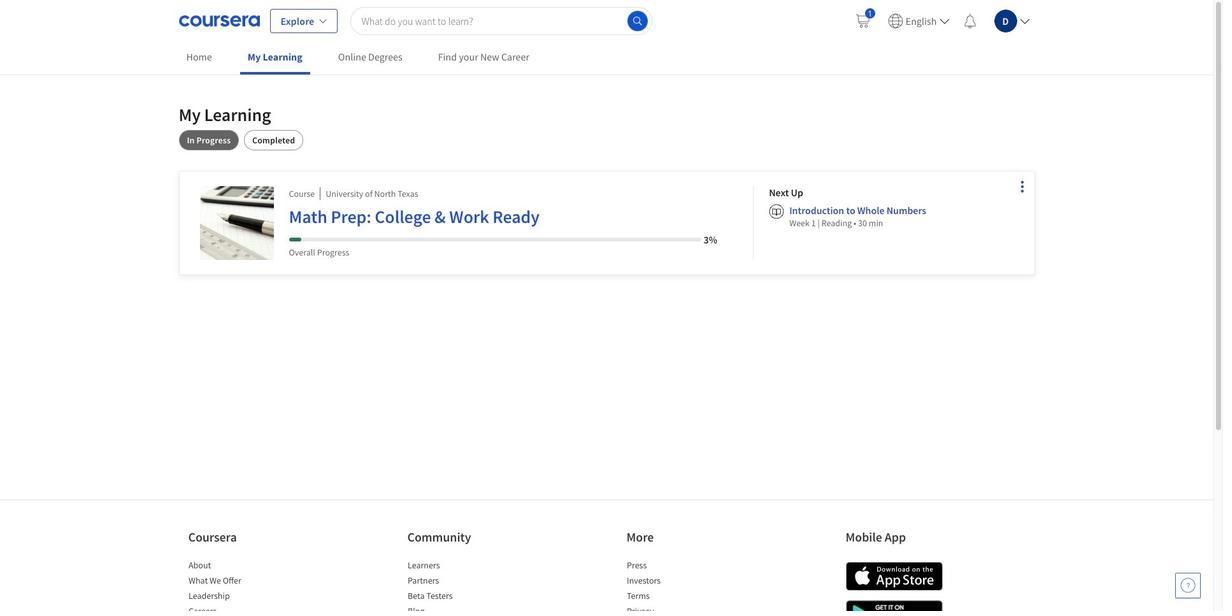 Task type: locate. For each thing, give the bounding box(es) containing it.
0 horizontal spatial list
[[188, 559, 297, 611]]

tab list
[[179, 130, 1035, 150]]

coursera image
[[179, 11, 260, 31]]

get it on google play image
[[846, 600, 943, 611]]

1 list from the left
[[188, 559, 297, 611]]

2 list from the left
[[407, 559, 516, 611]]

2 horizontal spatial list
[[627, 559, 735, 611]]

What do you want to learn? text field
[[351, 7, 652, 35]]

1 horizontal spatial list
[[407, 559, 516, 611]]

list
[[188, 559, 297, 611], [407, 559, 516, 611], [627, 559, 735, 611]]

list item
[[188, 559, 297, 574], [407, 559, 516, 574], [627, 559, 735, 574], [188, 574, 297, 589], [407, 574, 516, 589], [627, 574, 735, 589], [188, 589, 297, 605], [407, 589, 516, 605], [627, 589, 735, 605], [188, 605, 297, 611], [407, 605, 516, 611], [627, 605, 735, 611]]

download on the app store image
[[846, 562, 943, 591]]

more option for math prep: college & work ready image
[[1013, 178, 1031, 196]]

None search field
[[351, 7, 652, 35]]

menu
[[847, 0, 1035, 41]]

shopping cart: 1 item element
[[855, 8, 875, 28]]



Task type: describe. For each thing, give the bounding box(es) containing it.
math prep: college & work ready image
[[200, 186, 274, 260]]

help center image
[[1181, 578, 1196, 593]]

3 list from the left
[[627, 559, 735, 611]]



Task type: vqa. For each thing, say whether or not it's contained in the screenshot.
LIST to the middle
yes



